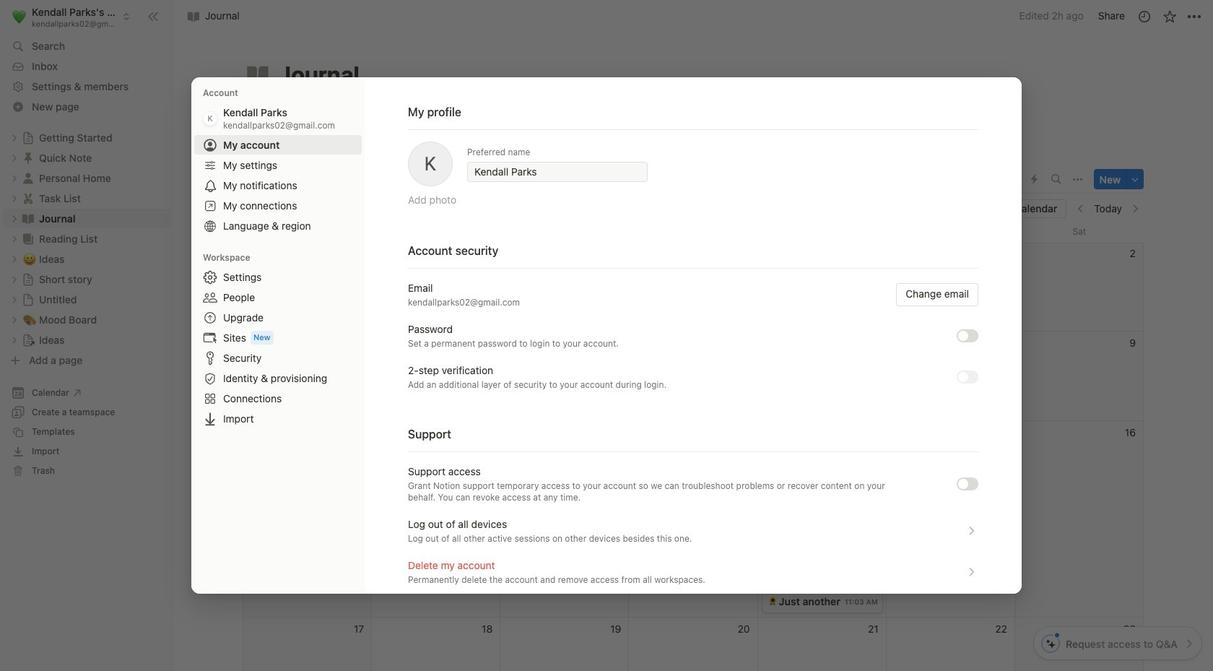 Task type: describe. For each thing, give the bounding box(es) containing it.
favorite image
[[1163, 9, 1177, 23]]

💚 image
[[12, 7, 26, 25]]

updates image
[[1137, 9, 1152, 23]]

change page icon image
[[245, 61, 271, 87]]

next month image
[[1130, 204, 1141, 214]]

create and view automations image
[[1032, 174, 1038, 184]]



Task type: vqa. For each thing, say whether or not it's contained in the screenshot.
🥥 icon
yes



Task type: locate. For each thing, give the bounding box(es) containing it.
📋 image
[[768, 448, 777, 460]]

🌻 image
[[768, 596, 777, 607]]

close sidebar image
[[147, 10, 159, 22]]

🥥 image
[[768, 473, 777, 484]]

None text field
[[475, 165, 641, 179]]

tab list
[[243, 165, 961, 194]]

previous month image
[[1076, 204, 1087, 214]]



